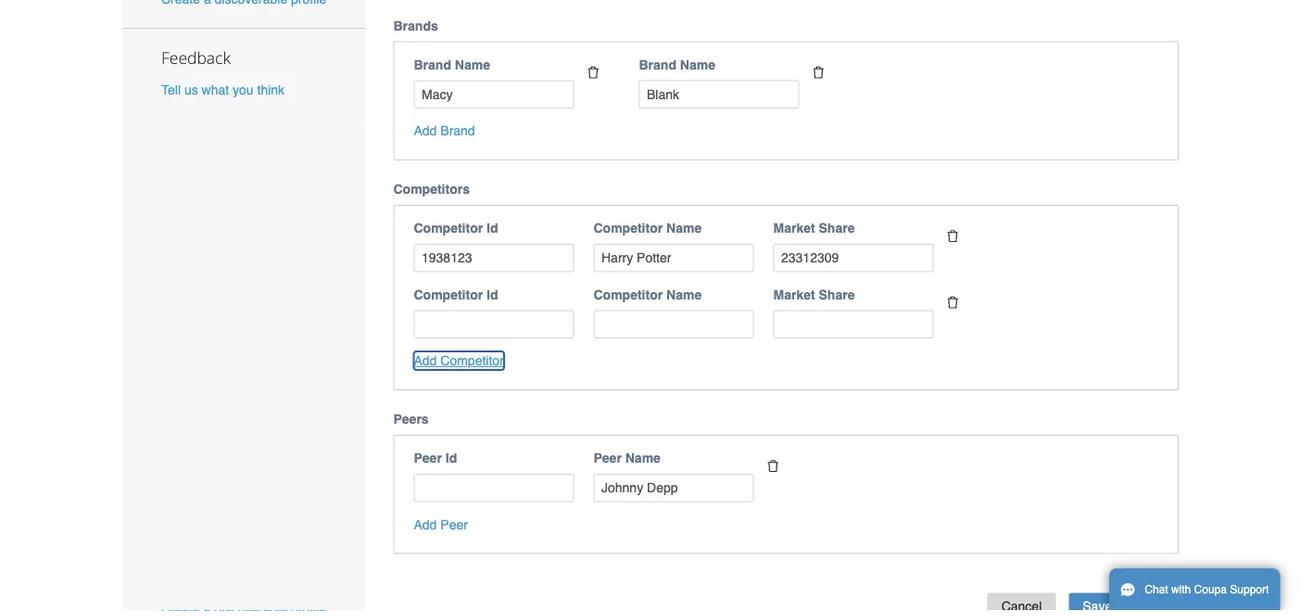 Task type: vqa. For each thing, say whether or not it's contained in the screenshot.
peer corresponding to Peer Id
yes



Task type: describe. For each thing, give the bounding box(es) containing it.
add brand button
[[414, 122, 475, 140]]

share for market share text box
[[819, 221, 855, 236]]

competitor for competitor id text box
[[414, 221, 483, 236]]

us
[[184, 83, 198, 98]]

feedback
[[161, 47, 231, 69]]

add competitor
[[414, 354, 504, 369]]

share for market share text field
[[819, 287, 855, 302]]

chat
[[1145, 583, 1169, 596]]

what
[[202, 83, 229, 98]]

brand inside button
[[441, 124, 475, 139]]

add for add brand
[[414, 124, 437, 139]]

tell us what you think button
[[161, 81, 285, 99]]

competitor name text field for competitor id text field
[[594, 311, 754, 339]]

peer for peer id
[[414, 451, 442, 466]]

id for competitor id text field
[[487, 287, 498, 302]]

Brand Name text field
[[639, 81, 800, 109]]

name for peer name text field
[[626, 451, 661, 466]]

market for market share text field
[[774, 287, 816, 302]]

name for brand name text box
[[680, 57, 716, 72]]

competitor name for competitor id text field
[[594, 287, 702, 302]]

tell
[[161, 83, 181, 98]]

chat with coupa support
[[1145, 583, 1270, 596]]

peer for peer name
[[594, 451, 622, 466]]

competitor name for competitor id text box
[[594, 221, 702, 236]]

you
[[233, 83, 254, 98]]

add competitor button
[[414, 352, 504, 370]]

market for market share text box
[[774, 221, 816, 236]]

Market Share text field
[[774, 311, 934, 339]]

peer id
[[414, 451, 457, 466]]

market share for market share text box
[[774, 221, 855, 236]]

peer inside button
[[441, 517, 468, 532]]

add brand
[[414, 124, 475, 139]]

add peer button
[[414, 516, 468, 534]]

Competitor Id text field
[[414, 244, 574, 273]]



Task type: locate. For each thing, give the bounding box(es) containing it.
1 competitor name text field from the top
[[594, 244, 754, 273]]

add up competitors
[[414, 124, 437, 139]]

brand for brand name text field
[[414, 57, 452, 72]]

add down the peer id on the bottom of the page
[[414, 517, 437, 532]]

brand name
[[414, 57, 491, 72], [639, 57, 716, 72]]

2 brand name from the left
[[639, 57, 716, 72]]

name for brand name text field
[[455, 57, 491, 72]]

brand down brand name text field
[[441, 124, 475, 139]]

1 market from the top
[[774, 221, 816, 236]]

peers
[[394, 412, 429, 427]]

competitor for the competitor name 'text field' for competitor id text field
[[594, 287, 663, 302]]

2 competitor name text field from the top
[[594, 311, 754, 339]]

peer
[[414, 451, 442, 466], [594, 451, 622, 466], [441, 517, 468, 532]]

competitor name
[[594, 221, 702, 236], [594, 287, 702, 302]]

1 vertical spatial competitor name
[[594, 287, 702, 302]]

0 vertical spatial id
[[487, 221, 498, 236]]

market share up market share text box
[[774, 221, 855, 236]]

id for peer id text box
[[446, 451, 457, 466]]

Peer Name text field
[[594, 474, 754, 503]]

1 horizontal spatial brand name
[[639, 57, 716, 72]]

peer name
[[594, 451, 661, 466]]

1 vertical spatial add
[[414, 354, 437, 369]]

Brand Name text field
[[414, 81, 574, 109]]

2 vertical spatial add
[[414, 517, 437, 532]]

add up peers
[[414, 354, 437, 369]]

market share for market share text field
[[774, 287, 855, 302]]

1 vertical spatial id
[[487, 287, 498, 302]]

0 vertical spatial competitor id
[[414, 221, 498, 236]]

1 vertical spatial market share
[[774, 287, 855, 302]]

1 add from the top
[[414, 124, 437, 139]]

1 vertical spatial market
[[774, 287, 816, 302]]

0 vertical spatial market
[[774, 221, 816, 236]]

competitor id for competitor id text field
[[414, 287, 498, 302]]

competitor
[[414, 221, 483, 236], [594, 221, 663, 236], [414, 287, 483, 302], [594, 287, 663, 302], [441, 354, 504, 369]]

brand name up brand name text box
[[639, 57, 716, 72]]

2 competitor name from the top
[[594, 287, 702, 302]]

competitor id down competitors
[[414, 221, 498, 236]]

coupa
[[1195, 583, 1228, 596]]

add for add competitor
[[414, 354, 437, 369]]

1 brand name from the left
[[414, 57, 491, 72]]

0 vertical spatial share
[[819, 221, 855, 236]]

add peer
[[414, 517, 468, 532]]

2 market share from the top
[[774, 287, 855, 302]]

1 market share from the top
[[774, 221, 855, 236]]

add
[[414, 124, 437, 139], [414, 354, 437, 369], [414, 517, 437, 532]]

id up competitor id text field
[[487, 287, 498, 302]]

market up market share text field
[[774, 287, 816, 302]]

support
[[1231, 583, 1270, 596]]

brand
[[414, 57, 452, 72], [639, 57, 677, 72], [441, 124, 475, 139]]

brand name for brand name text field
[[414, 57, 491, 72]]

market up market share text box
[[774, 221, 816, 236]]

Market Share text field
[[774, 244, 934, 273]]

market
[[774, 221, 816, 236], [774, 287, 816, 302]]

0 horizontal spatial brand name
[[414, 57, 491, 72]]

2 competitor id from the top
[[414, 287, 498, 302]]

2 share from the top
[[819, 287, 855, 302]]

competitor id for competitor id text box
[[414, 221, 498, 236]]

share
[[819, 221, 855, 236], [819, 287, 855, 302]]

brand up brand name text box
[[639, 57, 677, 72]]

competitors
[[394, 182, 470, 197]]

0 vertical spatial competitor name
[[594, 221, 702, 236]]

peer down peer id text box
[[441, 517, 468, 532]]

competitor inside button
[[441, 354, 504, 369]]

Competitor Id text field
[[414, 311, 574, 339]]

brand down brands at the top of page
[[414, 57, 452, 72]]

1 vertical spatial competitor id
[[414, 287, 498, 302]]

market share
[[774, 221, 855, 236], [774, 287, 855, 302]]

peer down peers
[[414, 451, 442, 466]]

2 market from the top
[[774, 287, 816, 302]]

id up peer id text box
[[446, 451, 457, 466]]

share up market share text field
[[819, 287, 855, 302]]

Peer Id text field
[[414, 474, 574, 503]]

2 add from the top
[[414, 354, 437, 369]]

Competitor Name text field
[[594, 244, 754, 273], [594, 311, 754, 339]]

brand for brand name text box
[[639, 57, 677, 72]]

name
[[455, 57, 491, 72], [680, 57, 716, 72], [667, 221, 702, 236], [667, 287, 702, 302], [626, 451, 661, 466]]

chat with coupa support button
[[1110, 568, 1281, 611]]

competitor name text field for competitor id text box
[[594, 244, 754, 273]]

competitor for competitor id text field
[[414, 287, 483, 302]]

0 vertical spatial competitor name text field
[[594, 244, 754, 273]]

2 vertical spatial id
[[446, 451, 457, 466]]

id for competitor id text box
[[487, 221, 498, 236]]

market share up market share text field
[[774, 287, 855, 302]]

brands
[[394, 19, 438, 33]]

1 share from the top
[[819, 221, 855, 236]]

3 add from the top
[[414, 517, 437, 532]]

with
[[1172, 583, 1192, 596]]

brand name up brand name text field
[[414, 57, 491, 72]]

id up competitor id text box
[[487, 221, 498, 236]]

competitor for the competitor name 'text field' corresponding to competitor id text box
[[594, 221, 663, 236]]

tell us what you think
[[161, 83, 285, 98]]

share up market share text box
[[819, 221, 855, 236]]

1 vertical spatial share
[[819, 287, 855, 302]]

1 competitor name from the top
[[594, 221, 702, 236]]

brand name for brand name text box
[[639, 57, 716, 72]]

0 vertical spatial add
[[414, 124, 437, 139]]

0 vertical spatial market share
[[774, 221, 855, 236]]

peer up peer name text field
[[594, 451, 622, 466]]

id
[[487, 221, 498, 236], [487, 287, 498, 302], [446, 451, 457, 466]]

1 vertical spatial competitor name text field
[[594, 311, 754, 339]]

think
[[257, 83, 285, 98]]

competitor id
[[414, 221, 498, 236], [414, 287, 498, 302]]

competitor id up competitor id text field
[[414, 287, 498, 302]]

1 competitor id from the top
[[414, 221, 498, 236]]

add for add peer
[[414, 517, 437, 532]]



